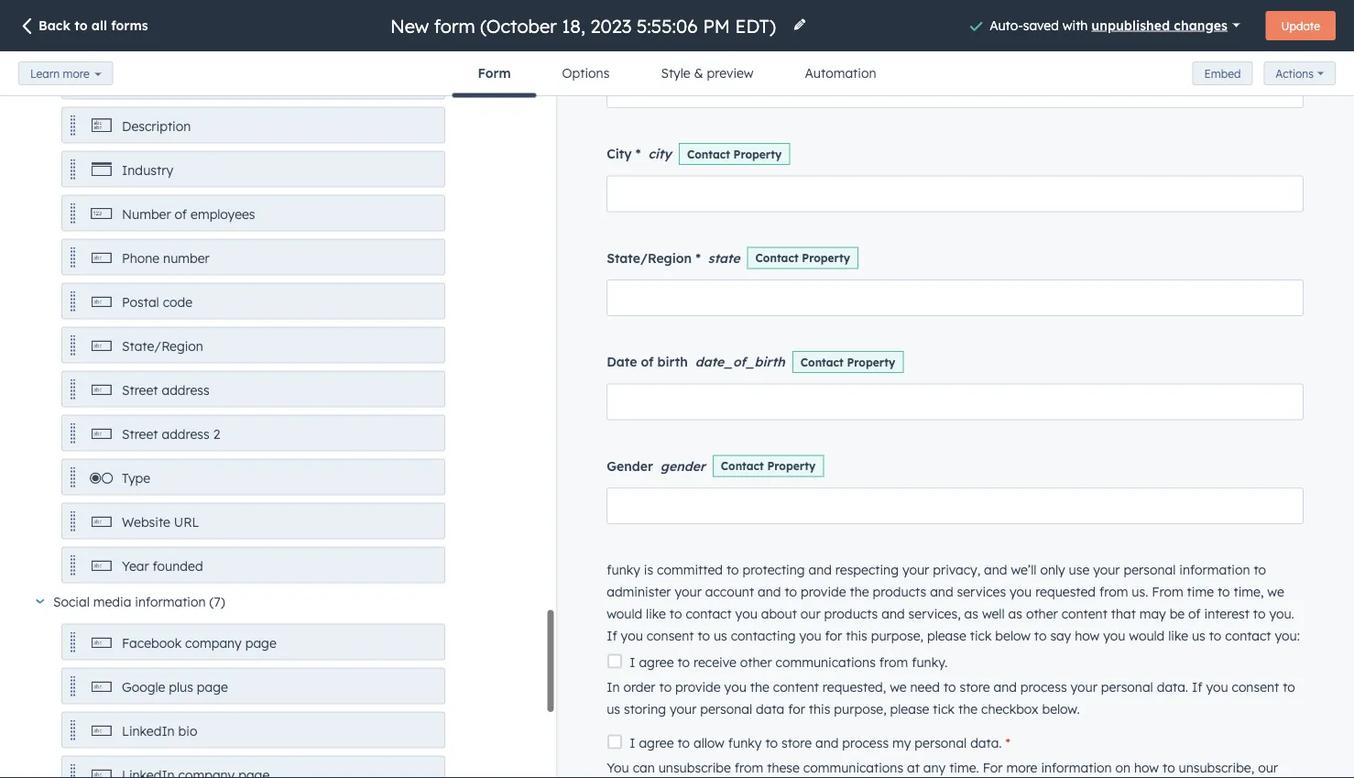 Task type: locate. For each thing, give the bounding box(es) containing it.
navigation containing form
[[452, 51, 902, 98]]

code
[[163, 294, 193, 310]]

style & preview
[[661, 65, 754, 81]]

page right plus
[[197, 679, 228, 695]]

0 vertical spatial page
[[245, 635, 277, 651]]

back to all forms link
[[18, 17, 148, 37]]

street address 2
[[122, 426, 220, 442]]

0 horizontal spatial page
[[197, 679, 228, 695]]

google
[[122, 679, 165, 695]]

1 street from the top
[[122, 382, 158, 398]]

social media information (7) button
[[35, 591, 534, 613]]

2 street from the top
[[122, 426, 158, 442]]

back
[[38, 17, 70, 33]]

page
[[245, 635, 277, 651], [197, 679, 228, 695]]

embed button
[[1193, 61, 1253, 85]]

unpublished changes
[[1092, 17, 1228, 33]]

style
[[661, 65, 691, 81]]

1 vertical spatial street
[[122, 426, 158, 442]]

1 horizontal spatial page
[[245, 635, 277, 651]]

street down the state/region
[[122, 382, 158, 398]]

learn more
[[30, 66, 90, 80]]

2
[[213, 426, 220, 442]]

1 vertical spatial address
[[162, 426, 210, 442]]

facebook company page
[[122, 635, 277, 651]]

0 vertical spatial street
[[122, 382, 158, 398]]

1 vertical spatial page
[[197, 679, 228, 695]]

address
[[162, 382, 210, 398], [162, 426, 210, 442]]

automation button
[[780, 51, 902, 95]]

street up type
[[122, 426, 158, 442]]

employees
[[191, 206, 255, 222]]

update
[[1282, 19, 1321, 33]]

social
[[53, 594, 90, 610]]

navigation
[[452, 51, 902, 98]]

website url
[[122, 514, 199, 530]]

options button
[[537, 51, 635, 95]]

year
[[122, 558, 149, 574]]

address left 2
[[162, 426, 210, 442]]

street
[[122, 382, 158, 398], [122, 426, 158, 442]]

None field
[[389, 13, 782, 38]]

address up street address 2
[[162, 382, 210, 398]]

all
[[91, 17, 107, 33]]

1 address from the top
[[162, 382, 210, 398]]

google plus page
[[122, 679, 228, 695]]

embed
[[1205, 66, 1241, 80]]

page down social media information (7) dropdown button
[[245, 635, 277, 651]]

of
[[175, 206, 187, 222]]

none field inside page section element
[[389, 13, 782, 38]]

street address
[[122, 382, 210, 398]]

&
[[694, 65, 704, 81]]

learn
[[30, 66, 60, 80]]

caret image
[[36, 600, 44, 604]]

0 vertical spatial address
[[162, 382, 210, 398]]

industry
[[122, 162, 173, 178]]

form
[[478, 65, 511, 81]]

unpublished
[[1092, 17, 1170, 33]]

state/region
[[122, 338, 203, 354]]

2 address from the top
[[162, 426, 210, 442]]

learn more button
[[18, 61, 113, 85]]

page for google plus page
[[197, 679, 228, 695]]



Task type: describe. For each thing, give the bounding box(es) containing it.
description
[[122, 118, 191, 134]]

linkedin bio
[[122, 723, 197, 739]]

postal
[[122, 294, 159, 310]]

street for street address
[[122, 382, 158, 398]]

(7)
[[209, 594, 225, 610]]

postal code
[[122, 294, 193, 310]]

number
[[163, 250, 210, 266]]

information
[[135, 594, 206, 610]]

street for street address 2
[[122, 426, 158, 442]]

with
[[1063, 17, 1088, 33]]

form button
[[452, 51, 537, 98]]

update button
[[1266, 11, 1336, 40]]

auto-saved with
[[990, 17, 1092, 33]]

to
[[74, 17, 88, 33]]

number
[[122, 206, 171, 222]]

style & preview button
[[635, 51, 780, 95]]

preview
[[707, 65, 754, 81]]

saved
[[1023, 17, 1059, 33]]

actions button
[[1264, 62, 1336, 85]]

number of employees
[[122, 206, 255, 222]]

website
[[122, 514, 170, 530]]

company
[[185, 635, 242, 651]]

actions
[[1276, 67, 1314, 80]]

media
[[93, 594, 131, 610]]

options
[[562, 65, 610, 81]]

changes
[[1174, 17, 1228, 33]]

page section element
[[0, 0, 1355, 98]]

automation
[[805, 65, 877, 81]]

page for facebook company page
[[245, 635, 277, 651]]

auto-
[[990, 17, 1023, 33]]

facebook
[[122, 635, 182, 651]]

phone number
[[122, 250, 210, 266]]

address for street address 2
[[162, 426, 210, 442]]

year founded
[[122, 558, 203, 574]]

plus
[[169, 679, 193, 695]]

back to all forms
[[38, 17, 148, 33]]

unpublished changes button
[[1092, 12, 1241, 38]]

bio
[[178, 723, 197, 739]]

url
[[174, 514, 199, 530]]

more
[[63, 66, 90, 80]]

phone
[[122, 250, 160, 266]]

founded
[[153, 558, 203, 574]]

linkedin
[[122, 723, 175, 739]]

address for street address
[[162, 382, 210, 398]]

forms
[[111, 17, 148, 33]]

navigation inside page section element
[[452, 51, 902, 98]]

type
[[122, 470, 150, 486]]

social media information (7)
[[53, 594, 225, 610]]



Task type: vqa. For each thing, say whether or not it's contained in the screenshot.
first 'Street' from the top
yes



